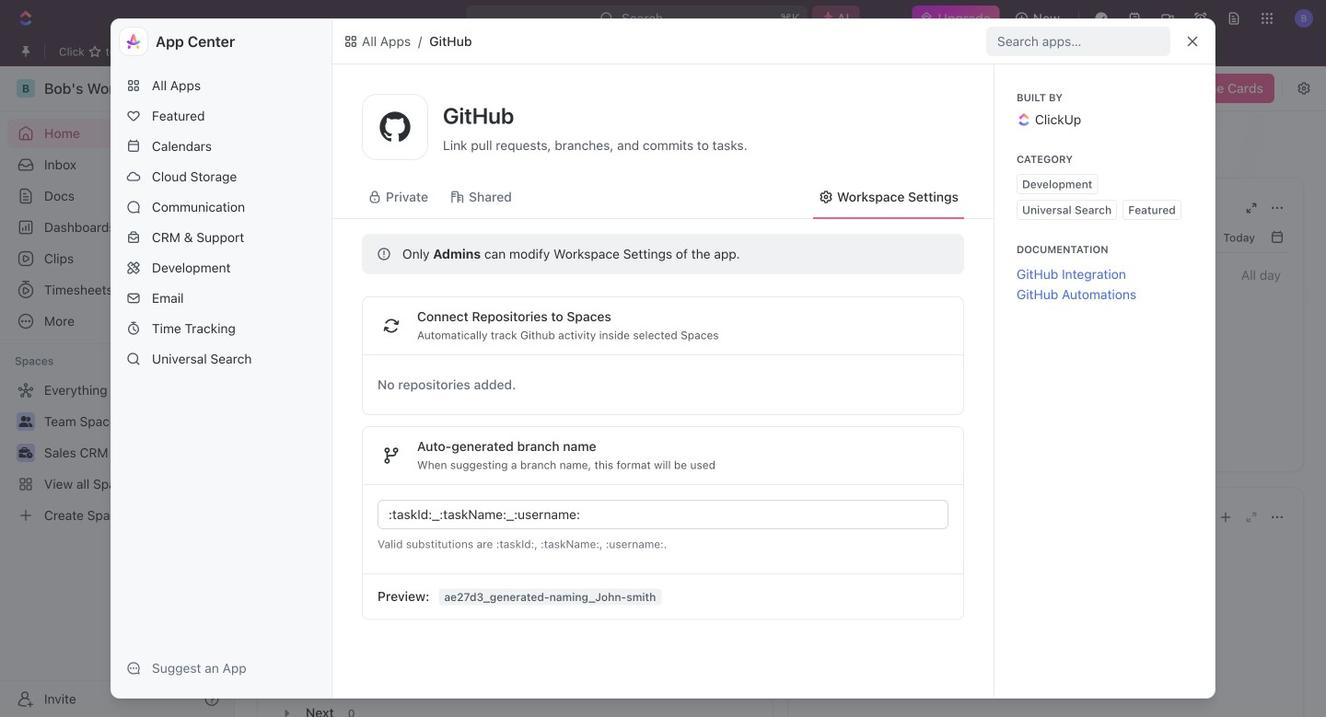 Task type: describe. For each thing, give the bounding box(es) containing it.
akvyc image
[[344, 34, 358, 49]]

Search apps… field
[[997, 30, 1163, 52]]

2 xr6e7 image from the left
[[819, 190, 833, 204]]

tree inside sidebar navigation
[[7, 376, 227, 530]]



Task type: vqa. For each thing, say whether or not it's contained in the screenshot.
tree
yes



Task type: locate. For each thing, give the bounding box(es) containing it.
dialog
[[111, 18, 1216, 699]]

1 horizontal spatial xr6e7 image
[[819, 190, 833, 204]]

None field
[[389, 504, 941, 526]]

tab list
[[276, 532, 754, 577]]

0 horizontal spatial xr6e7 image
[[450, 190, 465, 204]]

tree
[[7, 376, 227, 530]]

xr6e7 image
[[367, 190, 382, 204]]

sidebar navigation
[[0, 66, 235, 717]]

1 xr6e7 image from the left
[[450, 190, 465, 204]]

xr6e7 image
[[450, 190, 465, 204], [819, 190, 833, 204]]



